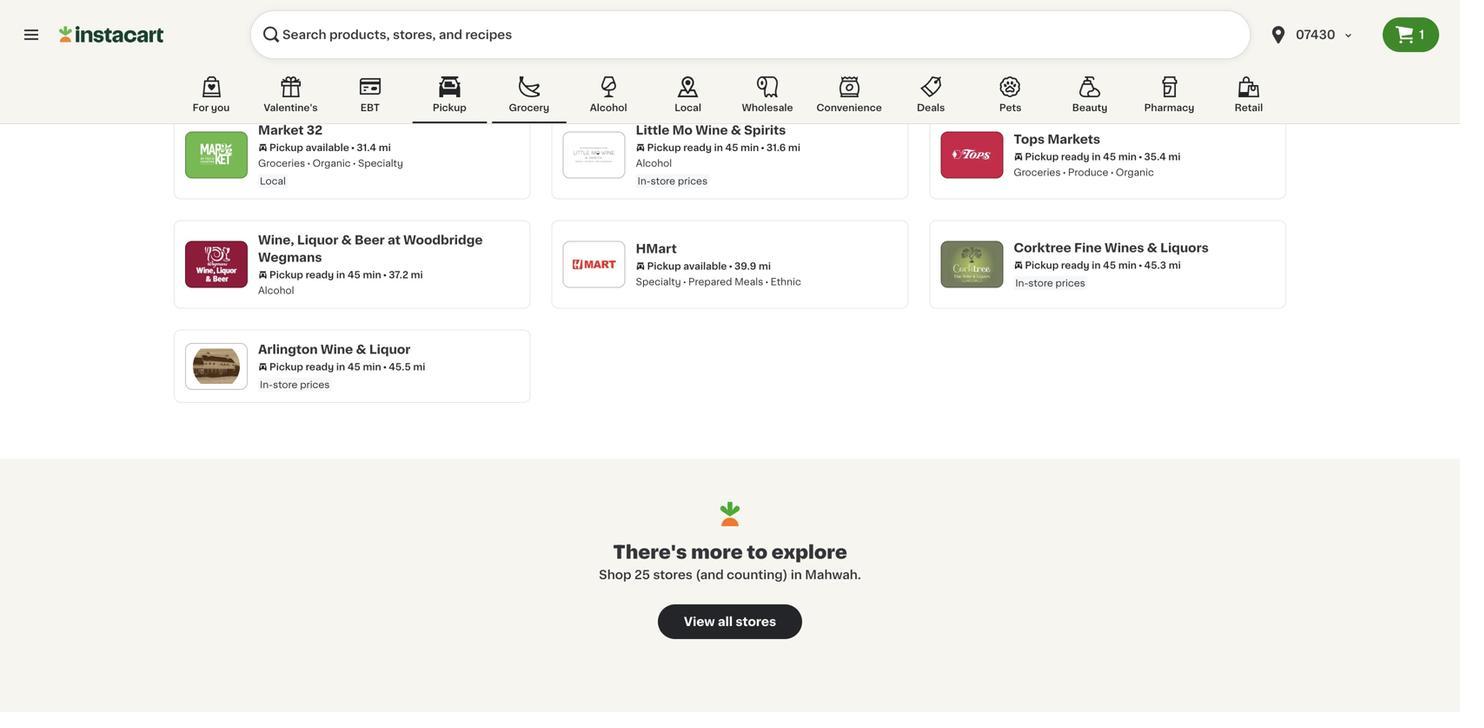 Task type: vqa. For each thing, say whether or not it's contained in the screenshot.
the bottom SNAP
no



Task type: describe. For each thing, give the bounding box(es) containing it.
convenience button
[[810, 73, 889, 123]]

hmart
[[636, 243, 677, 255]]

deals button
[[894, 73, 968, 123]]

ready for little mo wine & spirits
[[683, 143, 712, 153]]

07430 button
[[1268, 10, 1372, 59]]

view all stores button
[[658, 605, 802, 640]]

07430
[[1296, 29, 1336, 41]]

care
[[680, 58, 703, 67]]

45.5
[[389, 362, 411, 372]]

wine, liquor & beer at woodbridge wegmans logo image
[[193, 241, 240, 288]]

markets
[[1048, 133, 1100, 145]]

in-store prices local
[[260, 59, 363, 68]]

& inside wine, liquor & beer at woodbridge wegmans
[[341, 234, 352, 246]]

mi for little mo wine & spirits
[[788, 143, 800, 153]]

more
[[691, 544, 743, 562]]

mi for arlington wine & liquor
[[413, 362, 425, 372]]

prices down fine
[[1056, 278, 1085, 288]]

liquor inside wine, liquor & beer at woodbridge wegmans
[[297, 234, 338, 246]]

valentine's button
[[253, 73, 328, 123]]

pharmacy button
[[1132, 73, 1207, 123]]

in for arlington wine & liquor
[[336, 362, 345, 372]]

tops
[[1014, 133, 1045, 145]]

wholesale button
[[730, 73, 805, 123]]

groceries for groceries organic specialty local
[[258, 159, 305, 168]]

pets
[[999, 103, 1022, 113]]

mi for wine, liquor & beer at woodbridge wegmans
[[411, 270, 423, 280]]

45.3
[[1144, 261, 1166, 270]]

ready for corktree fine wines & liquors
[[1061, 261, 1090, 270]]

pharmacy
[[1144, 103, 1195, 113]]

in- inside groceries organic specialty in-store prices
[[1016, 66, 1029, 76]]

specialty for groceries organic specialty local
[[358, 159, 403, 168]]

there's
[[613, 544, 687, 562]]

tin building $20 off
[[258, 22, 377, 34]]

convenience
[[817, 103, 882, 113]]

available for market 32
[[306, 143, 349, 153]]

personal care drugstore groceries
[[636, 58, 813, 67]]

mo
[[672, 124, 693, 136]]

liquors
[[1160, 242, 1209, 254]]

tops markets logo image
[[949, 131, 996, 178]]

deals
[[917, 103, 945, 113]]

view
[[684, 616, 715, 628]]

personal
[[636, 58, 678, 67]]

corktree
[[1014, 242, 1071, 254]]

alcohol inside alcohol button
[[590, 103, 627, 113]]

27.6 mi
[[389, 41, 423, 50]]

counting)
[[727, 569, 788, 581]]

woodbridge
[[403, 234, 483, 246]]

45 for wine, liquor & beer at woodbridge wegmans
[[348, 270, 361, 280]]

store inside groceries organic specialty in-store prices
[[1029, 66, 1053, 76]]

ready for wine, liquor & beer at woodbridge wegmans
[[306, 270, 334, 280]]

market 32 logo image
[[193, 131, 240, 178]]

pickup for tops markets
[[1025, 152, 1059, 161]]

pickup available for market 32
[[269, 143, 349, 153]]

& right arlington
[[356, 344, 366, 356]]

market 32
[[258, 124, 323, 136]]

32
[[307, 124, 323, 136]]

pickup button
[[412, 73, 487, 123]]

in for corktree fine wines & liquors
[[1092, 261, 1101, 270]]

spirits
[[744, 124, 786, 136]]

mi for tops markets
[[1169, 152, 1181, 161]]

arlington wine & liquor logo image
[[193, 343, 240, 390]]

local inside local 'button'
[[675, 103, 701, 113]]

there's more to explore shop 25 stores (and counting) in mahwah.
[[599, 544, 861, 581]]

pickup ready in 45 min for arlington wine & liquor
[[269, 362, 381, 372]]

35.4 mi
[[1144, 152, 1181, 161]]

mahwah.
[[805, 569, 861, 581]]

pickup ready in 45 min down tin building $20 off
[[269, 41, 381, 50]]

pickup for arlington wine & liquor
[[269, 362, 303, 372]]

& up 45.3
[[1147, 242, 1158, 254]]

in down $20 on the top left
[[336, 41, 345, 50]]

beauty button
[[1053, 73, 1127, 123]]

in- down arlington
[[260, 380, 273, 390]]

valentine's
[[264, 103, 318, 113]]

mi for hmart
[[759, 262, 771, 271]]

ready for tops markets
[[1061, 152, 1090, 161]]

Search field
[[250, 10, 1251, 59]]

for you
[[193, 103, 230, 113]]

45.5 mi
[[389, 362, 425, 372]]

organic for local
[[313, 159, 351, 168]]

explore
[[772, 544, 847, 562]]

in for tops markets
[[1092, 152, 1101, 161]]

pickup ready in 45 min for corktree fine wines & liquors
[[1025, 261, 1137, 270]]

little mo wine & spirits logo image
[[571, 131, 618, 178]]

local for in-store prices local
[[337, 59, 363, 68]]

ebt button
[[333, 73, 408, 123]]

at
[[388, 234, 401, 246]]

39.9
[[735, 262, 756, 271]]

groceries produce organic
[[1014, 168, 1154, 177]]

rite aid® pharmacy logo image
[[571, 22, 618, 68]]

2 vertical spatial specialty
[[636, 277, 681, 287]]

shop categories tab list
[[174, 73, 1286, 123]]

prices inside alcohol in-store prices
[[678, 176, 708, 186]]

tops markets
[[1014, 133, 1100, 145]]

retail button
[[1212, 73, 1286, 123]]

for
[[193, 103, 209, 113]]

45 for tops markets
[[1103, 152, 1116, 161]]

31.4 mi
[[357, 143, 391, 153]]

39.9 mi
[[735, 262, 771, 271]]

drugstore
[[710, 58, 759, 67]]

in-store prices for corktree
[[1016, 278, 1085, 288]]

alcohol button
[[571, 73, 646, 123]]

mi right 27.6
[[411, 41, 423, 50]]

beer
[[355, 234, 385, 246]]

local button
[[651, 73, 725, 123]]

wine, liquor & beer at woodbridge wegmans
[[258, 234, 483, 264]]

min for wine, liquor & beer at woodbridge wegmans
[[363, 270, 381, 280]]

fine
[[1074, 242, 1102, 254]]

building
[[281, 22, 334, 34]]

1 horizontal spatial liquor
[[369, 344, 411, 356]]

arlington
[[258, 344, 318, 356]]

off
[[362, 24, 377, 34]]

37.2
[[389, 270, 408, 280]]

stores inside there's more to explore shop 25 stores (and counting) in mahwah.
[[653, 569, 693, 581]]



Task type: locate. For each thing, give the bounding box(es) containing it.
specialty inside groceries organic specialty in-store prices
[[1114, 49, 1159, 58]]

2 vertical spatial local
[[260, 176, 286, 186]]

wine right mo
[[696, 124, 728, 136]]

store
[[273, 59, 298, 68], [1029, 66, 1053, 76], [651, 176, 675, 186], [1029, 278, 1053, 288], [273, 380, 298, 390]]

local up mo
[[675, 103, 701, 113]]

organic
[[1068, 49, 1106, 58], [313, 159, 351, 168], [1116, 168, 1154, 177]]

in-store prices for arlington
[[260, 380, 330, 390]]

1 button
[[1383, 17, 1439, 52]]

1 vertical spatial alcohol
[[636, 159, 672, 168]]

specialty prepared meals ethnic
[[636, 277, 801, 287]]

45 up produce
[[1103, 152, 1116, 161]]

in
[[336, 41, 345, 50], [714, 143, 723, 153], [1092, 152, 1101, 161], [1092, 261, 1101, 270], [336, 270, 345, 280], [336, 362, 345, 372], [791, 569, 802, 581]]

grocery
[[509, 103, 549, 113]]

min down wines
[[1118, 261, 1137, 270]]

groceries down market
[[258, 159, 305, 168]]

little mo wine & spirits
[[636, 124, 786, 136]]

prices inside groceries organic specialty in-store prices
[[1056, 66, 1085, 76]]

specialty
[[1114, 49, 1159, 58], [358, 159, 403, 168], [636, 277, 681, 287]]

1 vertical spatial stores
[[736, 616, 776, 628]]

pickup for hmart
[[647, 262, 681, 271]]

pickup ready in 45 min down the wegmans
[[269, 270, 381, 280]]

min left 45.5
[[363, 362, 381, 372]]

1 vertical spatial pickup available
[[647, 262, 727, 271]]

prices up beauty
[[1056, 66, 1085, 76]]

ready
[[306, 41, 334, 50], [683, 143, 712, 153], [1061, 152, 1090, 161], [1061, 261, 1090, 270], [306, 270, 334, 280], [306, 362, 334, 372]]

& left spirits
[[731, 124, 741, 136]]

local for groceries organic specialty local
[[260, 176, 286, 186]]

2 horizontal spatial local
[[675, 103, 701, 113]]

in down fine
[[1092, 261, 1101, 270]]

pickup for little mo wine & spirits
[[647, 143, 681, 153]]

hmart logo image
[[571, 241, 618, 288]]

pickup ready in 45 min up groceries produce organic
[[1025, 152, 1137, 161]]

pets button
[[973, 73, 1048, 123]]

0 vertical spatial local
[[337, 59, 363, 68]]

in down arlington wine & liquor
[[336, 362, 345, 372]]

mi right 37.2
[[411, 270, 423, 280]]

pickup available
[[269, 143, 349, 153], [647, 262, 727, 271]]

1 horizontal spatial local
[[337, 59, 363, 68]]

45 for corktree fine wines & liquors
[[1103, 261, 1116, 270]]

pickup ready in 45 min for little mo wine & spirits
[[647, 143, 759, 153]]

None search field
[[250, 10, 1251, 59]]

45 down wine, liquor & beer at woodbridge wegmans on the left of page
[[348, 270, 361, 280]]

mi right 31.6
[[788, 143, 800, 153]]

1 horizontal spatial stores
[[736, 616, 776, 628]]

pickup left grocery at the top
[[433, 103, 467, 113]]

mi for market 32
[[379, 143, 391, 153]]

min down wine, liquor & beer at woodbridge wegmans on the left of page
[[363, 270, 381, 280]]

groceries up wholesale 'button'
[[766, 58, 813, 67]]

specialty inside groceries organic specialty local
[[358, 159, 403, 168]]

2 horizontal spatial organic
[[1116, 168, 1154, 177]]

ready down arlington wine & liquor
[[306, 362, 334, 372]]

local down market
[[260, 176, 286, 186]]

pickup
[[269, 41, 303, 50], [433, 103, 467, 113], [269, 143, 303, 153], [647, 143, 681, 153], [1025, 152, 1059, 161], [1025, 261, 1059, 270], [647, 262, 681, 271], [269, 270, 303, 280], [269, 362, 303, 372]]

1 vertical spatial available
[[683, 262, 727, 271]]

2 horizontal spatial specialty
[[1114, 49, 1159, 58]]

1 horizontal spatial pickup available
[[647, 262, 727, 271]]

0 vertical spatial available
[[306, 143, 349, 153]]

45.3 mi
[[1144, 261, 1181, 270]]

ready down fine
[[1061, 261, 1090, 270]]

view all stores link
[[658, 605, 802, 640]]

1 vertical spatial local
[[675, 103, 701, 113]]

grocery button
[[492, 73, 567, 123]]

27.6
[[389, 41, 408, 50]]

0 horizontal spatial pickup available
[[269, 143, 349, 153]]

in-store prices
[[1016, 278, 1085, 288], [260, 380, 330, 390]]

mi right 31.4
[[379, 143, 391, 153]]

35.4
[[1144, 152, 1166, 161]]

specialty down 31.4 mi
[[358, 159, 403, 168]]

0 vertical spatial stores
[[653, 569, 693, 581]]

shop
[[599, 569, 632, 581]]

0 horizontal spatial available
[[306, 143, 349, 153]]

prices down arlington wine & liquor
[[300, 380, 330, 390]]

1 vertical spatial in-store prices
[[260, 380, 330, 390]]

pickup down 'little'
[[647, 143, 681, 153]]

in up produce
[[1092, 152, 1101, 161]]

prepared
[[688, 277, 732, 287]]

pickup ready in 45 min down fine
[[1025, 261, 1137, 270]]

& left beer
[[341, 234, 352, 246]]

store inside alcohol in-store prices
[[651, 176, 675, 186]]

0 vertical spatial specialty
[[1114, 49, 1159, 58]]

meals
[[735, 277, 763, 287]]

organic up 'beauty' button
[[1068, 49, 1106, 58]]

0 horizontal spatial local
[[260, 176, 286, 186]]

wine,
[[258, 234, 294, 246]]

1 horizontal spatial alcohol
[[590, 103, 627, 113]]

ready down the wegmans
[[306, 270, 334, 280]]

view all stores
[[684, 616, 776, 628]]

ready down markets
[[1061, 152, 1090, 161]]

45 down $20 on the top left
[[348, 41, 361, 50]]

ready for arlington wine & liquor
[[306, 362, 334, 372]]

organic down 32
[[313, 159, 351, 168]]

in for wine, liquor & beer at woodbridge wegmans
[[336, 270, 345, 280]]

45 for little mo wine & spirits
[[725, 143, 738, 153]]

min for arlington wine & liquor
[[363, 362, 381, 372]]

alcohol down the wegmans
[[258, 286, 294, 296]]

organic down 35.4
[[1116, 168, 1154, 177]]

pickup down tin
[[269, 41, 303, 50]]

local inside groceries organic specialty local
[[260, 176, 286, 186]]

to
[[747, 544, 768, 562]]

alcohol in-store prices
[[636, 159, 708, 186]]

wine
[[696, 124, 728, 136], [321, 344, 353, 356]]

ready down little mo wine & spirits
[[683, 143, 712, 153]]

31.6
[[767, 143, 786, 153]]

min down off
[[363, 41, 381, 50]]

in- down tin
[[260, 59, 273, 68]]

produce
[[1068, 168, 1109, 177]]

0 horizontal spatial wine
[[321, 344, 353, 356]]

0 horizontal spatial organic
[[313, 159, 351, 168]]

in- down 'little'
[[638, 176, 651, 186]]

organic inside groceries organic specialty local
[[313, 159, 351, 168]]

specialty down hmart
[[636, 277, 681, 287]]

31.6 mi
[[767, 143, 800, 153]]

45 down little mo wine & spirits
[[725, 143, 738, 153]]

1 vertical spatial liquor
[[369, 344, 411, 356]]

pickup for corktree fine wines & liquors
[[1025, 261, 1059, 270]]

45 down corktree fine wines & liquors
[[1103, 261, 1116, 270]]

in for little mo wine & spirits
[[714, 143, 723, 153]]

wholesale
[[742, 103, 793, 113]]

in-
[[260, 59, 273, 68], [1016, 66, 1029, 76], [638, 176, 651, 186], [1016, 278, 1029, 288], [260, 380, 273, 390]]

1 horizontal spatial wine
[[696, 124, 728, 136]]

ready down tin building $20 off
[[306, 41, 334, 50]]

2 vertical spatial alcohol
[[258, 286, 294, 296]]

specialty for groceries organic specialty in-store prices
[[1114, 49, 1159, 58]]

prices
[[300, 59, 330, 68], [1056, 66, 1085, 76], [678, 176, 708, 186], [1056, 278, 1085, 288], [300, 380, 330, 390]]

1 horizontal spatial specialty
[[636, 277, 681, 287]]

mi for corktree fine wines & liquors
[[1169, 261, 1181, 270]]

45 for arlington wine & liquor
[[348, 362, 361, 372]]

45 down arlington wine & liquor
[[348, 362, 361, 372]]

groceries organic specialty in-store prices
[[1014, 49, 1159, 76]]

mi right 45.3
[[1169, 261, 1181, 270]]

stores inside 'button'
[[736, 616, 776, 628]]

market
[[258, 124, 304, 136]]

pickup ready in 45 min for wine, liquor & beer at woodbridge wegmans
[[269, 270, 381, 280]]

25
[[634, 569, 650, 581]]

min down spirits
[[741, 143, 759, 153]]

ethnic
[[771, 277, 801, 287]]

0 vertical spatial liquor
[[297, 234, 338, 246]]

in- down corktree at the right
[[1016, 278, 1029, 288]]

retail
[[1235, 103, 1263, 113]]

all
[[718, 616, 733, 628]]

stores right the '25'
[[653, 569, 693, 581]]

you
[[211, 103, 230, 113]]

0 horizontal spatial stores
[[653, 569, 693, 581]]

groceries up the pets button
[[1014, 49, 1061, 58]]

stores
[[653, 569, 693, 581], [736, 616, 776, 628]]

pickup ready in 45 min down arlington wine & liquor
[[269, 362, 381, 372]]

0 horizontal spatial liquor
[[297, 234, 338, 246]]

little
[[636, 124, 670, 136]]

pickup down market 32
[[269, 143, 303, 153]]

groceries organic specialty local
[[258, 159, 403, 186]]

wine right arlington
[[321, 344, 353, 356]]

2 horizontal spatial alcohol
[[636, 159, 672, 168]]

in down wine, liquor & beer at woodbridge wegmans on the left of page
[[336, 270, 345, 280]]

0 horizontal spatial in-store prices
[[260, 380, 330, 390]]

0 vertical spatial alcohol
[[590, 103, 627, 113]]

groceries inside groceries organic specialty in-store prices
[[1014, 49, 1061, 58]]

pickup for market 32
[[269, 143, 303, 153]]

pickup down hmart
[[647, 262, 681, 271]]

ebt
[[361, 103, 380, 113]]

specialty up pharmacy button
[[1114, 49, 1159, 58]]

min for little mo wine & spirits
[[741, 143, 759, 153]]

pickup down arlington
[[269, 362, 303, 372]]

pickup down the wegmans
[[269, 270, 303, 280]]

0 vertical spatial in-store prices
[[1016, 278, 1085, 288]]

mi right "39.9"
[[759, 262, 771, 271]]

prices down tin building $20 off
[[300, 59, 330, 68]]

alcohol inside alcohol in-store prices
[[636, 159, 672, 168]]

37.2 mi
[[389, 270, 423, 280]]

available for hmart
[[683, 262, 727, 271]]

beauty
[[1072, 103, 1108, 113]]

0 horizontal spatial specialty
[[358, 159, 403, 168]]

available down 32
[[306, 143, 349, 153]]

45
[[348, 41, 361, 50], [725, 143, 738, 153], [1103, 152, 1116, 161], [1103, 261, 1116, 270], [348, 270, 361, 280], [348, 362, 361, 372]]

organic for in-
[[1068, 49, 1106, 58]]

in down little mo wine & spirits
[[714, 143, 723, 153]]

key food logo image
[[949, 22, 996, 68]]

0 vertical spatial wine
[[696, 124, 728, 136]]

alcohol down 'little'
[[636, 159, 672, 168]]

corktree fine wines & liquors
[[1014, 242, 1209, 254]]

stores right all
[[736, 616, 776, 628]]

1
[[1419, 29, 1425, 41]]

1 horizontal spatial in-store prices
[[1016, 278, 1085, 288]]

liquor up 45.5
[[369, 344, 411, 356]]

pickup down tops
[[1025, 152, 1059, 161]]

available up prepared
[[683, 262, 727, 271]]

groceries for groceries organic specialty in-store prices
[[1014, 49, 1061, 58]]

0 horizontal spatial alcohol
[[258, 286, 294, 296]]

0 vertical spatial pickup available
[[269, 143, 349, 153]]

pickup available for hmart
[[647, 262, 727, 271]]

pickup for wine, liquor & beer at woodbridge wegmans
[[269, 270, 303, 280]]

min for corktree fine wines & liquors
[[1118, 261, 1137, 270]]

in down explore
[[791, 569, 802, 581]]

local
[[337, 59, 363, 68], [675, 103, 701, 113], [260, 176, 286, 186]]

local down $20 on the top left
[[337, 59, 363, 68]]

in- inside alcohol in-store prices
[[638, 176, 651, 186]]

pickup ready in 45 min down little mo wine & spirits
[[647, 143, 759, 153]]

pickup ready in 45 min
[[269, 41, 381, 50], [647, 143, 759, 153], [1025, 152, 1137, 161], [1025, 261, 1137, 270], [269, 270, 381, 280], [269, 362, 381, 372]]

alcohol
[[590, 103, 627, 113], [636, 159, 672, 168], [258, 286, 294, 296]]

&
[[731, 124, 741, 136], [341, 234, 352, 246], [1147, 242, 1158, 254], [356, 344, 366, 356]]

pickup available up prepared
[[647, 262, 727, 271]]

groceries inside groceries organic specialty local
[[258, 159, 305, 168]]

pickup available down 32
[[269, 143, 349, 153]]

groceries down tops
[[1014, 168, 1061, 177]]

tin
[[258, 22, 278, 34]]

in-store prices down arlington
[[260, 380, 330, 390]]

mi right 45.5
[[413, 362, 425, 372]]

available
[[306, 143, 349, 153], [683, 262, 727, 271]]

for you button
[[174, 73, 249, 123]]

$20
[[341, 24, 360, 34]]

pickup ready in 45 min for tops markets
[[1025, 152, 1137, 161]]

wines
[[1105, 242, 1144, 254]]

organic inside groceries organic specialty in-store prices
[[1068, 49, 1106, 58]]

mi right 35.4
[[1169, 152, 1181, 161]]

alcohol up little mo wine & spirits logo at left top
[[590, 103, 627, 113]]

31.4
[[357, 143, 376, 153]]

min left 35.4
[[1118, 152, 1137, 161]]

1 horizontal spatial organic
[[1068, 49, 1106, 58]]

1 vertical spatial specialty
[[358, 159, 403, 168]]

in-store prices down corktree at the right
[[1016, 278, 1085, 288]]

in- up pets at top
[[1016, 66, 1029, 76]]

(and
[[696, 569, 724, 581]]

liquor up the wegmans
[[297, 234, 338, 246]]

pickup inside button
[[433, 103, 467, 113]]

instacart image
[[59, 24, 163, 45]]

wegmans
[[258, 252, 322, 264]]

arlington wine & liquor
[[258, 344, 411, 356]]

1 vertical spatial wine
[[321, 344, 353, 356]]

corktree fine wines & liquors logo image
[[949, 241, 996, 288]]

prices down mo
[[678, 176, 708, 186]]

min for tops markets
[[1118, 152, 1137, 161]]

in inside there's more to explore shop 25 stores (and counting) in mahwah.
[[791, 569, 802, 581]]

pickup down corktree at the right
[[1025, 261, 1059, 270]]

groceries for groceries produce organic
[[1014, 168, 1061, 177]]

1 horizontal spatial available
[[683, 262, 727, 271]]



